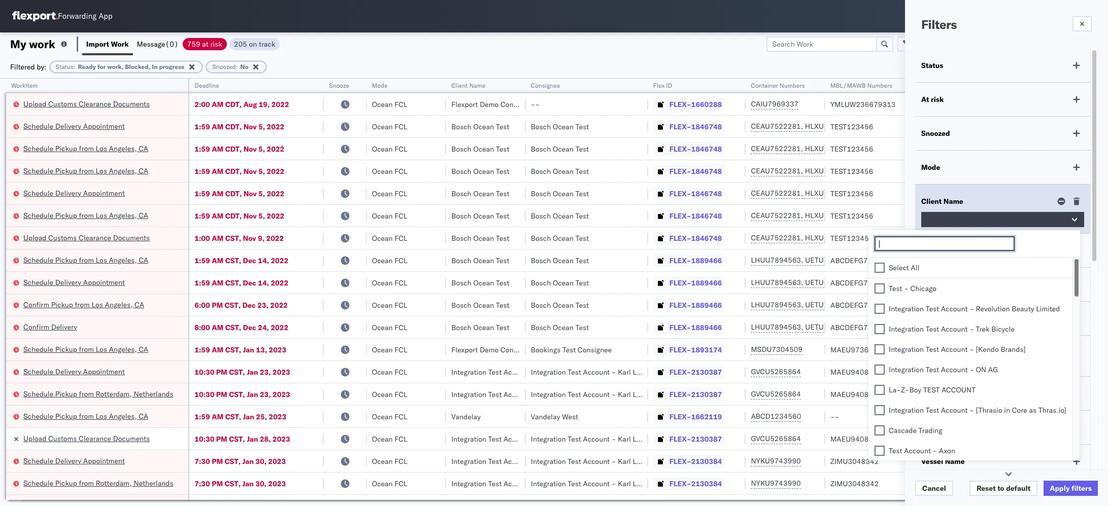 Task type: describe. For each thing, give the bounding box(es) containing it.
schedule pickup from rotterdam, netherlands link for 7:30
[[23, 479, 173, 489]]

1660288
[[691, 100, 722, 109]]

flexport for -
[[451, 100, 478, 109]]

delivery for 8:00 am cst, dec 24, 2022
[[51, 323, 77, 332]]

10 fcl from the top
[[395, 301, 408, 310]]

10:30 pm cst, jan 23, 2023 for schedule pickup from rotterdam, netherlands
[[195, 390, 290, 399]]

Search Shipments (/) text field
[[914, 9, 1012, 24]]

mode button
[[367, 80, 436, 90]]

6 flex- from the top
[[670, 211, 691, 221]]

track
[[259, 39, 275, 48]]

import work button
[[82, 32, 133, 55]]

customs for 1:00 am cst, nov 9, 2022
[[48, 233, 77, 242]]

1 2130384 from the top
[[691, 457, 722, 466]]

1 uetu5238478 from the top
[[805, 256, 855, 265]]

schedule pickup from los angeles, ca for first schedule pickup from los angeles, ca link from the bottom of the page
[[23, 412, 148, 421]]

rotterdam, for 10:30 pm cst, jan 23, 2023
[[96, 390, 132, 399]]

5 schedule pickup from los angeles, ca link from the top
[[23, 344, 148, 355]]

1 horizontal spatial client name
[[921, 197, 964, 206]]

message
[[137, 39, 165, 48]]

snoozed : no
[[212, 63, 248, 70]]

trading
[[919, 426, 943, 436]]

1893174
[[691, 345, 722, 355]]

2 1889466 from the top
[[691, 278, 722, 288]]

10 resize handle column header from the left
[[1046, 79, 1058, 507]]

by:
[[37, 62, 47, 71]]

2 1:59 am cdt, nov 5, 2022 from the top
[[195, 144, 284, 154]]

pickup for 6:00 pm cst, dec 23, 2022
[[51, 300, 73, 309]]

13 ocean fcl from the top
[[372, 368, 408, 377]]

os button
[[1073, 5, 1096, 28]]

6 fcl from the top
[[395, 211, 408, 221]]

default
[[1006, 484, 1031, 493]]

netherlands for 7:30
[[134, 479, 173, 488]]

import work
[[86, 39, 129, 48]]

1 vertical spatial client
[[921, 197, 942, 206]]

schedule delivery appointment link for 1:59 am cdt, nov 5, 2022
[[23, 121, 125, 131]]

2:00 am cdt, aug 19, 2022
[[195, 100, 289, 109]]

work
[[29, 37, 55, 51]]

(firms
[[953, 348, 980, 357]]

2 abcdefg78456546 from the top
[[831, 278, 899, 288]]

2 hlxu8034992 from the top
[[859, 144, 909, 153]]

16 fcl from the top
[[395, 435, 408, 444]]

deadline
[[195, 82, 219, 89]]

1:59 am cst, jan 13, 2023
[[195, 345, 286, 355]]

test
[[924, 386, 940, 395]]

11 ocean fcl from the top
[[372, 323, 408, 332]]

los inside 'button'
[[92, 300, 103, 309]]

at
[[921, 95, 929, 104]]

1 14, from the top
[[258, 256, 269, 265]]

all
[[911, 264, 920, 273]]

3 flex-1846748 from the top
[[670, 167, 722, 176]]

4 flex-1889466 from the top
[[670, 323, 722, 332]]

mbl/mawb numbers
[[831, 82, 893, 89]]

1:00 am cst, nov 9, 2022
[[195, 234, 284, 243]]

2130387 for schedule pickup from rotterdam, netherlands
[[691, 390, 722, 399]]

13 fcl from the top
[[395, 368, 408, 377]]

17 flex- from the top
[[670, 457, 691, 466]]

2 ocean fcl from the top
[[372, 122, 408, 131]]

3 ceau7522281, hlxu6269489, hlxu8034992 from the top
[[751, 167, 909, 176]]

upload customs clearance documents button for 2:00 am cdt, aug 19, 2022
[[23, 99, 150, 110]]

abcd1234560
[[751, 412, 801, 421]]

2 hlxu6269489, from the top
[[805, 144, 857, 153]]

code)
[[921, 355, 946, 365]]

7 1:59 from the top
[[195, 278, 210, 288]]

revolution
[[976, 305, 1010, 314]]

1 1846748 from the top
[[691, 122, 722, 131]]

2 flex-2130384 from the top
[[670, 480, 722, 489]]

final
[[921, 314, 938, 323]]

schedule pickup from los angeles, ca for second schedule pickup from los angeles, ca link from the top of the page
[[23, 166, 148, 175]]

as
[[1029, 406, 1037, 415]]

forwarding
[[58, 11, 97, 21]]

1 schedule pickup from los angeles, ca button from the top
[[23, 143, 148, 155]]

list box containing select all
[[869, 258, 1073, 507]]

cancel
[[923, 484, 946, 493]]

vandelay west
[[531, 413, 578, 422]]

port for arrival port
[[946, 280, 961, 289]]

4 schedule pickup from los angeles, ca link from the top
[[23, 255, 148, 265]]

3 clearance from the top
[[79, 434, 111, 443]]

demo for -
[[480, 100, 499, 109]]

schedule pickup from los angeles, ca for fourth schedule pickup from los angeles, ca link from the bottom of the page
[[23, 211, 148, 220]]

5 flex-1846748 from the top
[[670, 211, 722, 221]]

3 customs from the top
[[48, 434, 77, 443]]

delivery for 1:59 am cst, dec 14, 2022
[[55, 278, 81, 287]]

resize handle column header for client name
[[514, 79, 526, 507]]

flex-2130387 for schedule pickup from rotterdam, netherlands
[[670, 390, 722, 399]]

flex id button
[[648, 80, 736, 90]]

4 am from the top
[[212, 167, 223, 176]]

3 10:30 from the top
[[195, 435, 214, 444]]

759 at risk
[[187, 39, 222, 48]]

upload customs clearance documents link for 2:00 am cdt, aug 19, 2022
[[23, 99, 150, 109]]

schedule pickup from los angeles, ca for 2nd schedule pickup from los angeles, ca link from the bottom of the page
[[23, 345, 148, 354]]

3 test123456 from the top
[[831, 167, 873, 176]]

forwarding app
[[58, 11, 113, 21]]

pickup for 1:59 am cdt, nov 5, 2022
[[55, 166, 77, 175]]

my
[[10, 37, 26, 51]]

6 1846748 from the top
[[691, 234, 722, 243]]

upload for 1:00 am cst, nov 9, 2022
[[23, 233, 46, 242]]

upload customs clearance documents for 2:00
[[23, 99, 150, 108]]

3 1889466 from the top
[[691, 301, 722, 310]]

consignee name
[[921, 423, 979, 433]]

2:00
[[195, 100, 210, 109]]

from for 1:59 am cst, dec 14, 2022
[[79, 256, 94, 265]]

1 abcdefg78456546 from the top
[[831, 256, 899, 265]]

3 1846748 from the top
[[691, 167, 722, 176]]

in
[[1004, 406, 1010, 415]]

2 schedule delivery appointment link from the top
[[23, 188, 125, 198]]

1 5, from the top
[[258, 122, 265, 131]]

2 14, from the top
[[258, 278, 269, 288]]

8 schedule from the top
[[23, 345, 53, 354]]

status for status
[[921, 61, 943, 70]]

ag
[[988, 366, 998, 375]]

3 am from the top
[[212, 144, 223, 154]]

arrival
[[921, 280, 945, 289]]

1 ocean fcl from the top
[[372, 100, 408, 109]]

work
[[111, 39, 129, 48]]

2 test123456 from the top
[[831, 144, 873, 154]]

select
[[889, 264, 909, 273]]

deadline button
[[190, 80, 314, 90]]

2 zimu3048342 from the top
[[831, 480, 879, 489]]

3 schedule from the top
[[23, 166, 53, 175]]

mbl/mawb
[[831, 82, 866, 89]]

client name inside button
[[451, 82, 486, 89]]

2 schedule delivery appointment from the top
[[23, 189, 125, 198]]

5 hlxu6269489, from the top
[[805, 211, 857, 220]]

filtered by:
[[10, 62, 47, 71]]

flexport. image
[[12, 11, 58, 21]]

4 schedule delivery appointment link from the top
[[23, 367, 125, 377]]

terminal
[[921, 348, 951, 357]]

operator
[[983, 82, 1008, 89]]

schedule delivery appointment for 7:30 pm cst, jan 30, 2023
[[23, 457, 125, 466]]

reset
[[977, 484, 996, 493]]

12 ocean fcl from the top
[[372, 345, 408, 355]]

2 appointment from the top
[[83, 189, 125, 198]]

1 lhuu7894563, from the top
[[751, 256, 804, 265]]

18 ocean fcl from the top
[[372, 480, 408, 489]]

2 flex-1846748 from the top
[[670, 144, 722, 154]]

10 am from the top
[[212, 323, 223, 332]]

jaehyung choi - test destination agen
[[983, 413, 1108, 422]]

confirm pickup from los angeles, ca button
[[23, 300, 144, 311]]

resize handle column header for deadline
[[312, 79, 324, 507]]

rotterdam, for 7:30 pm cst, jan 30, 2023
[[96, 479, 132, 488]]

consignee inside button
[[531, 82, 560, 89]]

1 7:30 pm cst, jan 30, 2023 from the top
[[195, 457, 286, 466]]

documents for 1:00 am cst, nov 9, 2022
[[113, 233, 150, 242]]

5 hlxu8034992 from the top
[[859, 211, 909, 220]]

container numbers
[[751, 82, 805, 89]]

4 fcl from the top
[[395, 167, 408, 176]]

vessel
[[921, 457, 943, 467]]

pickup for 1:59 am cst, jan 13, 2023
[[55, 345, 77, 354]]

forwarding app link
[[12, 11, 113, 21]]

2 7:30 pm cst, jan 30, 2023 from the top
[[195, 480, 286, 489]]

1 1889466 from the top
[[691, 256, 722, 265]]

: for status
[[73, 63, 75, 70]]

cascade trading
[[889, 426, 943, 436]]

3 5, from the top
[[258, 167, 265, 176]]

confirm for confirm pickup from los angeles, ca
[[23, 300, 49, 309]]

3 flex-1889466 from the top
[[670, 301, 722, 310]]

maeu9408431 for schedule pickup from rotterdam, netherlands
[[831, 390, 882, 399]]

schedule pickup from rotterdam, netherlands for 10:30 pm cst, jan 23, 2023
[[23, 390, 173, 399]]

msdu7304509
[[751, 345, 803, 354]]

limited
[[1036, 305, 1060, 314]]

status for status : ready for work, blocked, in progress
[[56, 63, 73, 70]]

delivery for 1:59 am cdt, nov 5, 2022
[[55, 122, 81, 131]]

6:00
[[195, 301, 210, 310]]

no
[[240, 63, 248, 70]]

[thrasio
[[976, 406, 1003, 415]]

3 cdt, from the top
[[225, 144, 242, 154]]

pickup for 10:30 pm cst, jan 23, 2023
[[55, 390, 77, 399]]

18 flex- from the top
[[670, 480, 691, 489]]

1 1:59 am cst, dec 14, 2022 from the top
[[195, 256, 288, 265]]

numbers for container numbers
[[780, 82, 805, 89]]

cascade
[[889, 426, 917, 436]]

3 fcl from the top
[[395, 144, 408, 154]]

filtered
[[10, 62, 35, 71]]

flex-1662119
[[670, 413, 722, 422]]

6 schedule pickup from los angeles, ca button from the top
[[23, 412, 148, 423]]

flex id
[[653, 82, 672, 89]]

12 fcl from the top
[[395, 345, 408, 355]]

confirm delivery
[[23, 323, 77, 332]]

5 schedule from the top
[[23, 211, 53, 220]]

4 abcdefg78456546 from the top
[[831, 323, 899, 332]]

205 on track
[[234, 39, 275, 48]]

upload customs clearance documents link for 1:00 am cst, nov 9, 2022
[[23, 233, 150, 243]]

schedule delivery appointment button for 1:59 am cdt, nov 5, 2022
[[23, 121, 125, 132]]

schedule delivery appointment button for 1:59 am cst, dec 14, 2022
[[23, 277, 125, 289]]

11 fcl from the top
[[395, 323, 408, 332]]

1:59 am cst, jan 25, 2023
[[195, 413, 286, 422]]

maeu9736123
[[831, 345, 882, 355]]

work,
[[107, 63, 123, 70]]

numbers for mbl/mawb numbers
[[868, 82, 893, 89]]

4 1889466 from the top
[[691, 323, 722, 332]]

demo for bookings
[[480, 345, 499, 355]]

resize handle column header for workitem
[[176, 79, 189, 507]]

: for snoozed
[[236, 63, 238, 70]]

3 hlxu8034992 from the top
[[859, 167, 909, 176]]

clearance for 1:00 am cst, nov 9, 2022
[[79, 233, 111, 242]]

reset to default button
[[970, 481, 1038, 497]]

8 flex- from the top
[[670, 256, 691, 265]]

1 ceau7522281, from the top
[[751, 122, 803, 131]]

schedule pickup from los angeles, ca for sixth schedule pickup from los angeles, ca link from the bottom
[[23, 144, 148, 153]]

port for final port
[[940, 314, 955, 323]]

8:00
[[195, 323, 210, 332]]

jaehyung
[[983, 413, 1013, 422]]

10:30 pm cst, jan 28, 2023
[[195, 435, 290, 444]]

blocked,
[[125, 63, 150, 70]]

ready
[[78, 63, 96, 70]]

17 ocean fcl from the top
[[372, 457, 408, 466]]

container numbers button
[[746, 80, 815, 90]]

4 schedule from the top
[[23, 189, 53, 198]]

agen
[[1093, 413, 1108, 422]]

schedule delivery appointment for 1:59 am cst, dec 14, 2022
[[23, 278, 125, 287]]

1 am from the top
[[212, 100, 223, 109]]

12 schedule from the top
[[23, 457, 53, 466]]

progress
[[159, 63, 184, 70]]

3 flex- from the top
[[670, 144, 691, 154]]

schedule delivery appointment button for 7:30 pm cst, jan 30, 2023
[[23, 456, 125, 467]]

6 hlxu8034992 from the top
[[859, 234, 909, 243]]

choi
[[1015, 413, 1030, 422]]

thras.io]
[[1039, 406, 1067, 415]]

z-
[[901, 386, 910, 395]]

Search Work text field
[[767, 36, 877, 52]]

final port
[[921, 314, 955, 323]]

carrier name
[[921, 389, 967, 399]]

resize handle column header for mode
[[434, 79, 446, 507]]



Task type: vqa. For each thing, say whether or not it's contained in the screenshot.
top 10:30
yes



Task type: locate. For each thing, give the bounding box(es) containing it.
0 vertical spatial client
[[451, 82, 468, 89]]

7:30
[[195, 457, 210, 466], [195, 480, 210, 489]]

6 schedule from the top
[[23, 256, 53, 265]]

2 fcl from the top
[[395, 122, 408, 131]]

10:30 pm cst, jan 23, 2023 for schedule delivery appointment
[[195, 368, 290, 377]]

uetu5238478
[[805, 256, 855, 265], [805, 278, 855, 287], [805, 301, 855, 310], [805, 323, 855, 332]]

numbers up ymluw236679313
[[868, 82, 893, 89]]

7:30 pm cst, jan 30, 2023
[[195, 457, 286, 466], [195, 480, 286, 489]]

mode inside button
[[372, 82, 388, 89]]

0 vertical spatial rotterdam,
[[96, 390, 132, 399]]

flex-1893174 button
[[653, 343, 724, 357], [653, 343, 724, 357]]

beauty
[[1012, 305, 1034, 314]]

1 horizontal spatial client
[[921, 197, 942, 206]]

0 horizontal spatial :
[[73, 63, 75, 70]]

0 vertical spatial upload customs clearance documents link
[[23, 99, 150, 109]]

bicycle
[[992, 325, 1015, 334]]

1 1:59 am cdt, nov 5, 2022 from the top
[[195, 122, 284, 131]]

gvcu5265864
[[751, 368, 801, 377], [751, 390, 801, 399], [751, 435, 801, 444]]

0 vertical spatial --
[[531, 100, 540, 109]]

2 schedule pickup from rotterdam, netherlands button from the top
[[23, 479, 173, 490]]

0 vertical spatial 14,
[[258, 256, 269, 265]]

10:30 pm cst, jan 23, 2023 up '1:59 am cst, jan 25, 2023'
[[195, 390, 290, 399]]

maeu9408431 down the maeu9736123
[[831, 368, 882, 377]]

1 vertical spatial flexport
[[451, 345, 478, 355]]

angeles, inside 'button'
[[105, 300, 133, 309]]

upload customs clearance documents button for 1:00 am cst, nov 9, 2022
[[23, 233, 150, 244]]

0 vertical spatial 2130387
[[691, 368, 722, 377]]

6 ocean fcl from the top
[[372, 211, 408, 221]]

name inside client name button
[[469, 82, 486, 89]]

am
[[212, 100, 223, 109], [212, 122, 223, 131], [212, 144, 223, 154], [212, 167, 223, 176], [212, 189, 223, 198], [212, 211, 223, 221], [212, 234, 223, 243], [212, 256, 223, 265], [212, 278, 223, 288], [212, 323, 223, 332], [212, 345, 223, 355], [212, 413, 223, 422]]

axon
[[939, 447, 956, 456]]

select all
[[889, 264, 920, 273]]

flex-1846748 button
[[653, 120, 724, 134], [653, 120, 724, 134], [653, 142, 724, 156], [653, 142, 724, 156], [653, 164, 724, 178], [653, 164, 724, 178], [653, 187, 724, 201], [653, 187, 724, 201], [653, 209, 724, 223], [653, 209, 724, 223], [653, 231, 724, 245], [653, 231, 724, 245]]

2 vertical spatial flex-2130387
[[670, 435, 722, 444]]

0 vertical spatial 10:30 pm cst, jan 23, 2023
[[195, 368, 290, 377]]

1 vertical spatial risk
[[931, 95, 944, 104]]

0 vertical spatial 10:30
[[195, 368, 214, 377]]

10 flex- from the top
[[670, 301, 691, 310]]

flexport demo consignee for --
[[451, 100, 535, 109]]

from for 7:30 pm cst, jan 30, 2023
[[79, 479, 94, 488]]

flexport for bookings
[[451, 345, 478, 355]]

2 vertical spatial port
[[940, 314, 955, 323]]

2 1:59 am cst, dec 14, 2022 from the top
[[195, 278, 288, 288]]

1 vertical spatial schedule pickup from rotterdam, netherlands button
[[23, 479, 173, 490]]

documents for 2:00 am cdt, aug 19, 2022
[[113, 99, 150, 108]]

2 2130384 from the top
[[691, 480, 722, 489]]

pickup inside 'button'
[[51, 300, 73, 309]]

23, for angeles,
[[257, 301, 269, 310]]

0 vertical spatial risk
[[210, 39, 222, 48]]

from for 10:30 pm cst, jan 23, 2023
[[79, 390, 94, 399]]

batch action
[[1051, 39, 1095, 48]]

apply filters
[[1050, 484, 1092, 493]]

flexport demo consignee for bookings test consignee
[[451, 345, 535, 355]]

2022
[[272, 100, 289, 109], [267, 122, 284, 131], [267, 144, 284, 154], [267, 167, 284, 176], [267, 189, 284, 198], [267, 211, 284, 221], [266, 234, 284, 243], [271, 256, 288, 265], [271, 278, 288, 288], [270, 301, 288, 310], [271, 323, 288, 332]]

1 vertical spatial documents
[[113, 233, 150, 242]]

delivery inside button
[[51, 323, 77, 332]]

chicago
[[911, 284, 937, 293]]

0 vertical spatial flex-2130387
[[670, 368, 722, 377]]

bosch ocean test
[[451, 122, 510, 131], [531, 122, 589, 131], [451, 144, 510, 154], [531, 144, 589, 154], [451, 167, 510, 176], [531, 167, 589, 176], [451, 189, 510, 198], [531, 189, 589, 198], [451, 211, 510, 221], [531, 211, 589, 221], [451, 234, 510, 243], [531, 234, 589, 243], [451, 256, 510, 265], [531, 256, 589, 265], [451, 278, 510, 288], [531, 278, 589, 288], [451, 301, 510, 310], [531, 301, 589, 310], [451, 323, 510, 332], [531, 323, 589, 332]]

integration test account - [kendo brands]
[[889, 345, 1026, 354]]

2 vertical spatial upload customs clearance documents link
[[23, 434, 150, 444]]

west
[[562, 413, 578, 422]]

5 schedule delivery appointment button from the top
[[23, 456, 125, 467]]

apply filters button
[[1044, 481, 1098, 497]]

port right arrival
[[946, 280, 961, 289]]

11 schedule from the top
[[23, 412, 53, 421]]

0 vertical spatial 2130384
[[691, 457, 722, 466]]

1 vertical spatial gvcu5265864
[[751, 390, 801, 399]]

1 horizontal spatial mode
[[921, 163, 940, 172]]

3 schedule delivery appointment button from the top
[[23, 277, 125, 289]]

schedule delivery appointment
[[23, 122, 125, 131], [23, 189, 125, 198], [23, 278, 125, 287], [23, 367, 125, 376], [23, 457, 125, 466]]

1 vertical spatial zimu3048342
[[831, 480, 879, 489]]

confirm delivery link
[[23, 322, 77, 332]]

2 customs from the top
[[48, 233, 77, 242]]

6 ceau7522281, from the top
[[751, 234, 803, 243]]

1 demo from the top
[[480, 100, 499, 109]]

schedule pickup from rotterdam, netherlands button for 10:30 pm cst, jan 23, 2023
[[23, 389, 173, 400]]

2130387 down 1893174 on the right bottom
[[691, 368, 722, 377]]

0 horizontal spatial client
[[451, 82, 468, 89]]

1 flex-2130387 from the top
[[670, 368, 722, 377]]

None checkbox
[[875, 263, 885, 273], [875, 324, 885, 335], [875, 345, 885, 355], [875, 365, 885, 375], [875, 385, 885, 396], [875, 406, 885, 416], [875, 426, 885, 436], [875, 446, 885, 456], [875, 263, 885, 273], [875, 324, 885, 335], [875, 345, 885, 355], [875, 365, 885, 375], [875, 385, 885, 396], [875, 406, 885, 416], [875, 426, 885, 436], [875, 446, 885, 456]]

port right departure
[[958, 246, 973, 255]]

arrival port
[[921, 280, 961, 289]]

resize handle column header for flex id
[[734, 79, 746, 507]]

0 vertical spatial upload customs clearance documents
[[23, 99, 150, 108]]

1 vertical spatial maeu9408431
[[831, 390, 882, 399]]

id
[[666, 82, 672, 89]]

205
[[234, 39, 247, 48]]

0 vertical spatial 1:59 am cst, dec 14, 2022
[[195, 256, 288, 265]]

1 vertical spatial 10:30 pm cst, jan 23, 2023
[[195, 390, 290, 399]]

: left ready
[[73, 63, 75, 70]]

at risk
[[921, 95, 944, 104]]

numbers
[[780, 82, 805, 89], [868, 82, 893, 89]]

4 flex- from the top
[[670, 167, 691, 176]]

10:30 down '1:59 am cst, jan 13, 2023'
[[195, 368, 214, 377]]

1 vertical spatial upload
[[23, 233, 46, 242]]

schedule pickup from los angeles, ca button
[[23, 143, 148, 155], [23, 166, 148, 177], [23, 210, 148, 222], [23, 255, 148, 266], [23, 344, 148, 356], [23, 412, 148, 423]]

10:30
[[195, 368, 214, 377], [195, 390, 214, 399], [195, 435, 214, 444]]

from for 6:00 pm cst, dec 23, 2022
[[75, 300, 90, 309]]

1 vertical spatial client name
[[921, 197, 964, 206]]

2 vertical spatial 2130387
[[691, 435, 722, 444]]

1 netherlands from the top
[[134, 390, 173, 399]]

0 vertical spatial upload
[[23, 99, 46, 108]]

2 vertical spatial documents
[[113, 434, 150, 443]]

confirm inside "confirm delivery" link
[[23, 323, 49, 332]]

0 vertical spatial gvcu5265864
[[751, 368, 801, 377]]

port
[[958, 246, 973, 255], [946, 280, 961, 289], [940, 314, 955, 323]]

0 horizontal spatial --
[[531, 100, 540, 109]]

maeu9408431 for schedule delivery appointment
[[831, 368, 882, 377]]

14, down '9,'
[[258, 256, 269, 265]]

numbers inside button
[[868, 82, 893, 89]]

0 vertical spatial nyku9743990
[[751, 457, 801, 466]]

4 ceau7522281, from the top
[[751, 189, 803, 198]]

appointment for 1:59 am cdt, nov 5, 2022
[[83, 122, 125, 131]]

5 cdt, from the top
[[225, 189, 242, 198]]

0 vertical spatial mode
[[372, 82, 388, 89]]

0 vertical spatial schedule pickup from rotterdam, netherlands button
[[23, 389, 173, 400]]

dec up 8:00 am cst, dec 24, 2022
[[242, 301, 256, 310]]

schedule delivery appointment link for 1:59 am cst, dec 14, 2022
[[23, 277, 125, 288]]

snoozed for snoozed : no
[[212, 63, 236, 70]]

maeu9408431 left cascade
[[831, 435, 882, 444]]

1 vertical spatial 1:59 am cst, dec 14, 2022
[[195, 278, 288, 288]]

1 horizontal spatial --
[[831, 413, 839, 422]]

3 ceau7522281, from the top
[[751, 167, 803, 176]]

3 maeu9408431 from the top
[[831, 435, 882, 444]]

1 schedule from the top
[[23, 122, 53, 131]]

for
[[97, 63, 106, 70]]

2 schedule delivery appointment button from the top
[[23, 188, 125, 199]]

pickup for 1:59 am cst, dec 14, 2022
[[55, 256, 77, 265]]

documents
[[113, 99, 150, 108], [113, 233, 150, 242], [113, 434, 150, 443]]

confirm inside confirm pickup from los angeles, ca link
[[23, 300, 49, 309]]

gvcu5265864 down 'abcd1234560'
[[751, 435, 801, 444]]

numbers inside button
[[780, 82, 805, 89]]

mode
[[372, 82, 388, 89], [921, 163, 940, 172]]

1 vertical spatial flex-2130384
[[670, 480, 722, 489]]

on
[[976, 366, 987, 375]]

0 vertical spatial confirm
[[23, 300, 49, 309]]

flex-1846748
[[670, 122, 722, 131], [670, 144, 722, 154], [670, 167, 722, 176], [670, 189, 722, 198], [670, 211, 722, 221], [670, 234, 722, 243]]

: left the no
[[236, 63, 238, 70]]

cdt,
[[225, 100, 242, 109], [225, 122, 242, 131], [225, 144, 242, 154], [225, 167, 242, 176], [225, 189, 242, 198], [225, 211, 242, 221]]

0 vertical spatial upload customs clearance documents button
[[23, 99, 150, 110]]

appointment for 1:59 am cst, dec 14, 2022
[[83, 278, 125, 287]]

15 ocean fcl from the top
[[372, 413, 408, 422]]

5 schedule pickup from los angeles, ca button from the top
[[23, 344, 148, 356]]

ca
[[139, 144, 148, 153], [139, 166, 148, 175], [139, 211, 148, 220], [139, 256, 148, 265], [135, 300, 144, 309], [139, 345, 148, 354], [139, 412, 148, 421]]

1 vertical spatial 30,
[[255, 480, 267, 489]]

3 upload customs clearance documents from the top
[[23, 434, 150, 443]]

2 documents from the top
[[113, 233, 150, 242]]

1 vertical spatial --
[[831, 413, 839, 422]]

1 test123456 from the top
[[831, 122, 873, 131]]

4 schedule delivery appointment from the top
[[23, 367, 125, 376]]

19,
[[259, 100, 270, 109]]

upload customs clearance documents for 1:00
[[23, 233, 150, 242]]

integration test account - [thrasio in core as thras.io]
[[889, 406, 1067, 415]]

maeu9408431 left la-
[[831, 390, 882, 399]]

clearance
[[79, 99, 111, 108], [79, 233, 111, 242], [79, 434, 111, 443]]

1 horizontal spatial numbers
[[868, 82, 893, 89]]

6:00 pm cst, dec 23, 2022
[[195, 301, 288, 310]]

1 vertical spatial 2130387
[[691, 390, 722, 399]]

1 vertical spatial upload customs clearance documents
[[23, 233, 150, 242]]

2130387 up 1662119
[[691, 390, 722, 399]]

customs for 2:00 am cdt, aug 19, 2022
[[48, 99, 77, 108]]

9,
[[258, 234, 265, 243]]

dec
[[243, 256, 256, 265], [243, 278, 256, 288], [242, 301, 256, 310], [243, 323, 256, 332]]

2 clearance from the top
[[79, 233, 111, 242]]

1 vertical spatial 23,
[[260, 368, 271, 377]]

0 horizontal spatial mode
[[372, 82, 388, 89]]

16 ocean fcl from the top
[[372, 435, 408, 444]]

bookings test consignee
[[531, 345, 612, 355]]

vandelay for vandelay
[[451, 413, 481, 422]]

6 test123456 from the top
[[831, 234, 873, 243]]

appointment for 7:30 pm cst, jan 30, 2023
[[83, 457, 125, 466]]

status
[[921, 61, 943, 70], [56, 63, 73, 70]]

0 horizontal spatial status
[[56, 63, 73, 70]]

28,
[[260, 435, 271, 444]]

snoozed down at risk
[[921, 129, 950, 138]]

status left ready
[[56, 63, 73, 70]]

status up at risk
[[921, 61, 943, 70]]

vandelay for vandelay west
[[531, 413, 560, 422]]

mbl/mawb numbers button
[[826, 80, 968, 90]]

4 ceau7522281, hlxu6269489, hlxu8034992 from the top
[[751, 189, 909, 198]]

boy
[[910, 386, 922, 395]]

nov
[[244, 122, 257, 131], [244, 144, 257, 154], [244, 167, 257, 176], [244, 189, 257, 198], [244, 211, 257, 221], [243, 234, 256, 243]]

0 vertical spatial demo
[[480, 100, 499, 109]]

vandelay
[[451, 413, 481, 422], [531, 413, 560, 422]]

0 vertical spatial customs
[[48, 99, 77, 108]]

1:00
[[195, 234, 210, 243]]

0 vertical spatial netherlands
[[134, 390, 173, 399]]

1 vertical spatial flexport demo consignee
[[451, 345, 535, 355]]

schedule pickup from los angeles, ca for fourth schedule pickup from los angeles, ca link from the top of the page
[[23, 256, 148, 265]]

snoozed
[[212, 63, 236, 70], [921, 129, 950, 138]]

bookings
[[531, 345, 561, 355]]

1 vertical spatial 7:30 pm cst, jan 30, 2023
[[195, 480, 286, 489]]

1 vertical spatial schedule pickup from rotterdam, netherlands link
[[23, 479, 173, 489]]

0 vertical spatial 7:30 pm cst, jan 30, 2023
[[195, 457, 286, 466]]

23, up '25,'
[[260, 390, 271, 399]]

1 : from the left
[[73, 63, 75, 70]]

4 hlxu6269489, from the top
[[805, 189, 857, 198]]

2 flex- from the top
[[670, 122, 691, 131]]

None text field
[[878, 240, 1014, 249]]

upload customs clearance documents button
[[23, 99, 150, 110], [23, 233, 150, 244]]

2 vertical spatial gvcu5265864
[[751, 435, 801, 444]]

2 upload from the top
[[23, 233, 46, 242]]

to
[[998, 484, 1005, 493]]

resize handle column header for mbl/mawb numbers
[[966, 79, 978, 507]]

schedule pickup from rotterdam, netherlands for 7:30 pm cst, jan 30, 2023
[[23, 479, 173, 488]]

10:30 pm cst, jan 23, 2023 down '1:59 am cst, jan 13, 2023'
[[195, 368, 290, 377]]

resize handle column header
[[176, 79, 189, 507], [312, 79, 324, 507], [355, 79, 367, 507], [434, 79, 446, 507], [514, 79, 526, 507], [636, 79, 648, 507], [734, 79, 746, 507], [813, 79, 826, 507], [966, 79, 978, 507], [1046, 79, 1058, 507], [1082, 79, 1095, 507]]

7 flex- from the top
[[670, 234, 691, 243]]

upload for 2:00 am cdt, aug 19, 2022
[[23, 99, 46, 108]]

1 horizontal spatial risk
[[931, 95, 944, 104]]

2 lhuu7894563, uetu5238478 from the top
[[751, 278, 855, 287]]

flex-2130387 for schedule delivery appointment
[[670, 368, 722, 377]]

risk
[[210, 39, 222, 48], [931, 95, 944, 104]]

in
[[152, 63, 158, 70]]

3 schedule pickup from los angeles, ca button from the top
[[23, 210, 148, 222]]

2 schedule pickup from rotterdam, netherlands link from the top
[[23, 479, 173, 489]]

dec down '1:00 am cst, nov 9, 2022'
[[243, 256, 256, 265]]

1 flex-1846748 from the top
[[670, 122, 722, 131]]

filters
[[921, 17, 957, 32]]

1:59 am cst, dec 14, 2022 up 6:00 pm cst, dec 23, 2022
[[195, 278, 288, 288]]

snoozed left the no
[[212, 63, 236, 70]]

1 vertical spatial mode
[[921, 163, 940, 172]]

ceau7522281,
[[751, 122, 803, 131], [751, 144, 803, 153], [751, 167, 803, 176], [751, 189, 803, 198], [751, 211, 803, 220], [751, 234, 803, 243]]

0 vertical spatial schedule pickup from rotterdam, netherlands
[[23, 390, 173, 399]]

destination
[[1054, 413, 1091, 422]]

23, for netherlands
[[260, 390, 271, 399]]

from for 1:59 am cst, jan 13, 2023
[[79, 345, 94, 354]]

10:30 up '1:59 am cst, jan 25, 2023'
[[195, 390, 214, 399]]

1 horizontal spatial snoozed
[[921, 129, 950, 138]]

2 uetu5238478 from the top
[[805, 278, 855, 287]]

0 horizontal spatial risk
[[210, 39, 222, 48]]

14 flex- from the top
[[670, 390, 691, 399]]

list box
[[869, 258, 1073, 507]]

2 vertical spatial customs
[[48, 434, 77, 443]]

flex-2130387 up the flex-1662119
[[670, 390, 722, 399]]

9 resize handle column header from the left
[[966, 79, 978, 507]]

0 vertical spatial 7:30
[[195, 457, 210, 466]]

snoozed for snoozed
[[921, 129, 950, 138]]

4 lhuu7894563, uetu5238478 from the top
[[751, 323, 855, 332]]

confirm delivery button
[[23, 322, 77, 333]]

10:30 for schedule pickup from rotterdam, netherlands
[[195, 390, 214, 399]]

upload customs clearance documents
[[23, 99, 150, 108], [23, 233, 150, 242], [23, 434, 150, 443]]

10:30 for schedule delivery appointment
[[195, 368, 214, 377]]

karl
[[539, 368, 552, 377], [618, 368, 631, 377], [539, 390, 552, 399], [618, 390, 631, 399], [539, 435, 552, 444], [618, 435, 631, 444], [539, 457, 552, 466], [618, 457, 631, 466], [539, 480, 552, 489], [618, 480, 631, 489]]

1 1:59 from the top
[[195, 122, 210, 131]]

2 5, from the top
[[258, 144, 265, 154]]

23, down the 13,
[[260, 368, 271, 377]]

0 horizontal spatial numbers
[[780, 82, 805, 89]]

integration test account - trek bicycle
[[889, 325, 1015, 334]]

gvcu5265864 for schedule pickup from rotterdam, netherlands
[[751, 390, 801, 399]]

2 vertical spatial upload customs clearance documents
[[23, 434, 150, 443]]

from for 1:59 am cdt, nov 5, 2022
[[79, 166, 94, 175]]

schedule delivery appointment for 1:59 am cdt, nov 5, 2022
[[23, 122, 125, 131]]

3 gvcu5265864 from the top
[[751, 435, 801, 444]]

gvcu5265864 for schedule delivery appointment
[[751, 368, 801, 377]]

flex-2130387 down flex-1893174 in the right bottom of the page
[[670, 368, 722, 377]]

clearance for 2:00 am cdt, aug 19, 2022
[[79, 99, 111, 108]]

2130387 for schedule delivery appointment
[[691, 368, 722, 377]]

2 vertical spatial 10:30
[[195, 435, 214, 444]]

-
[[531, 100, 535, 109], [535, 100, 540, 109], [904, 284, 909, 293], [970, 305, 974, 314], [970, 325, 974, 334], [970, 345, 974, 354], [970, 366, 974, 375], [532, 368, 537, 377], [612, 368, 616, 377], [532, 390, 537, 399], [612, 390, 616, 399], [970, 406, 974, 415], [831, 413, 835, 422], [835, 413, 839, 422], [1032, 413, 1036, 422], [532, 435, 537, 444], [612, 435, 616, 444], [933, 447, 937, 456], [532, 457, 537, 466], [612, 457, 616, 466], [532, 480, 537, 489], [612, 480, 616, 489]]

4 1:59 from the top
[[195, 189, 210, 198]]

None checkbox
[[875, 284, 885, 294], [875, 304, 885, 314], [875, 284, 885, 294], [875, 304, 885, 314]]

1 flexport from the top
[[451, 100, 478, 109]]

workitem
[[11, 82, 38, 89]]

1 schedule delivery appointment button from the top
[[23, 121, 125, 132]]

0 vertical spatial flex-2130384
[[670, 457, 722, 466]]

ymluw236679313
[[831, 100, 896, 109]]

7 ocean fcl from the top
[[372, 234, 408, 243]]

0 horizontal spatial client name
[[451, 82, 486, 89]]

cst,
[[225, 234, 241, 243], [225, 256, 241, 265], [225, 278, 241, 288], [225, 301, 241, 310], [225, 323, 241, 332], [225, 345, 241, 355], [229, 368, 245, 377], [229, 390, 245, 399], [225, 413, 241, 422], [229, 435, 245, 444], [225, 457, 241, 466], [225, 480, 241, 489]]

1 vertical spatial flex-2130387
[[670, 390, 722, 399]]

1889466
[[691, 256, 722, 265], [691, 278, 722, 288], [691, 301, 722, 310], [691, 323, 722, 332]]

zimu3048342
[[831, 457, 879, 466], [831, 480, 879, 489]]

1 vertical spatial 2130384
[[691, 480, 722, 489]]

confirm for confirm delivery
[[23, 323, 49, 332]]

resize handle column header for container numbers
[[813, 79, 826, 507]]

resize handle column header for consignee
[[636, 79, 648, 507]]

0 vertical spatial flexport demo consignee
[[451, 100, 535, 109]]

8 am from the top
[[212, 256, 223, 265]]

dec up 6:00 pm cst, dec 23, 2022
[[243, 278, 256, 288]]

1 vertical spatial upload customs clearance documents link
[[23, 233, 150, 243]]

schedule delivery appointment link for 7:30 pm cst, jan 30, 2023
[[23, 456, 125, 466]]

brands]
[[1001, 345, 1026, 354]]

2 ceau7522281, from the top
[[751, 144, 803, 153]]

9 am from the top
[[212, 278, 223, 288]]

client inside client name button
[[451, 82, 468, 89]]

schedule pickup from rotterdam, netherlands button for 7:30 pm cst, jan 30, 2023
[[23, 479, 173, 490]]

13 schedule from the top
[[23, 479, 53, 488]]

consignee button
[[526, 80, 638, 90]]

1 10:30 from the top
[[195, 368, 214, 377]]

18 fcl from the top
[[395, 480, 408, 489]]

1 vertical spatial rotterdam,
[[96, 479, 132, 488]]

gvcu5265864 up 'abcd1234560'
[[751, 390, 801, 399]]

1 vertical spatial 10:30
[[195, 390, 214, 399]]

2 nyku9743990 from the top
[[751, 479, 801, 488]]

6 flex-1846748 from the top
[[670, 234, 722, 243]]

1 vertical spatial demo
[[480, 345, 499, 355]]

delivery for 7:30 pm cst, jan 30, 2023
[[55, 457, 81, 466]]

1 zimu3048342 from the top
[[831, 457, 879, 466]]

(0)
[[165, 39, 179, 48]]

2 vertical spatial maeu9408431
[[831, 435, 882, 444]]

flex-1660288
[[670, 100, 722, 109]]

1662119
[[691, 413, 722, 422]]

1:59 am cst, dec 14, 2022 down '1:00 am cst, nov 9, 2022'
[[195, 256, 288, 265]]

flex-1889466
[[670, 256, 722, 265], [670, 278, 722, 288], [670, 301, 722, 310], [670, 323, 722, 332]]

account
[[942, 386, 976, 395]]

2130387 down 1662119
[[691, 435, 722, 444]]

2 schedule pickup from los angeles, ca link from the top
[[23, 166, 148, 176]]

client
[[451, 82, 468, 89], [921, 197, 942, 206]]

23, up 24,
[[257, 301, 269, 310]]

9 fcl from the top
[[395, 278, 408, 288]]

flex-2130384
[[670, 457, 722, 466], [670, 480, 722, 489]]

8 1:59 from the top
[[195, 345, 210, 355]]

1 vertical spatial snoozed
[[921, 129, 950, 138]]

2 vandelay from the left
[[531, 413, 560, 422]]

numbers up caiu7969337 at the top
[[780, 82, 805, 89]]

1 vertical spatial 14,
[[258, 278, 269, 288]]

schedule pickup from rotterdam, netherlands link for 10:30
[[23, 389, 173, 399]]

12 flex- from the top
[[670, 345, 691, 355]]

ca inside confirm pickup from los angeles, ca link
[[135, 300, 144, 309]]

0 vertical spatial snoozed
[[212, 63, 236, 70]]

--
[[531, 100, 540, 109], [831, 413, 839, 422]]

5 5, from the top
[[258, 211, 265, 221]]

lhuu7894563,
[[751, 256, 804, 265], [751, 278, 804, 287], [751, 301, 804, 310], [751, 323, 804, 332]]

1 vertical spatial netherlands
[[134, 479, 173, 488]]

ocean fcl
[[372, 100, 408, 109], [372, 122, 408, 131], [372, 144, 408, 154], [372, 167, 408, 176], [372, 189, 408, 198], [372, 211, 408, 221], [372, 234, 408, 243], [372, 256, 408, 265], [372, 278, 408, 288], [372, 301, 408, 310], [372, 323, 408, 332], [372, 345, 408, 355], [372, 368, 408, 377], [372, 390, 408, 399], [372, 413, 408, 422], [372, 435, 408, 444], [372, 457, 408, 466], [372, 480, 408, 489]]

2 vertical spatial 23,
[[260, 390, 271, 399]]

0 vertical spatial flexport
[[451, 100, 478, 109]]

9 ocean fcl from the top
[[372, 278, 408, 288]]

from inside 'button'
[[75, 300, 90, 309]]

15 flex- from the top
[[670, 413, 691, 422]]

1 vertical spatial schedule pickup from rotterdam, netherlands
[[23, 479, 173, 488]]

client name
[[451, 82, 486, 89], [921, 197, 964, 206]]

angeles,
[[109, 144, 137, 153], [109, 166, 137, 175], [109, 211, 137, 220], [109, 256, 137, 265], [105, 300, 133, 309], [109, 345, 137, 354], [109, 412, 137, 421]]

5 schedule delivery appointment from the top
[[23, 457, 125, 466]]

import
[[86, 39, 109, 48]]

1 vertical spatial customs
[[48, 233, 77, 242]]

0 vertical spatial port
[[958, 246, 973, 255]]

3 ocean fcl from the top
[[372, 144, 408, 154]]

gvcu5265864 down msdu7304509 in the bottom right of the page
[[751, 368, 801, 377]]

port for departure port
[[958, 246, 973, 255]]

2 vertical spatial upload
[[23, 434, 46, 443]]

0 vertical spatial schedule pickup from rotterdam, netherlands link
[[23, 389, 173, 399]]

6 cdt, from the top
[[225, 211, 242, 221]]

0 vertical spatial clearance
[[79, 99, 111, 108]]

1 ceau7522281, hlxu6269489, hlxu8034992 from the top
[[751, 122, 909, 131]]

1 vertical spatial port
[[946, 280, 961, 289]]

1 vertical spatial confirm
[[23, 323, 49, 332]]

4 test123456 from the top
[[831, 189, 873, 198]]

5 schedule pickup from los angeles, ca from the top
[[23, 345, 148, 354]]

759
[[187, 39, 200, 48]]

1 horizontal spatial :
[[236, 63, 238, 70]]

10:30 down '1:59 am cst, jan 25, 2023'
[[195, 435, 214, 444]]

0 vertical spatial 30,
[[255, 457, 267, 466]]

pickup for 7:30 pm cst, jan 30, 2023
[[55, 479, 77, 488]]

dec left 24,
[[243, 323, 256, 332]]

test
[[496, 122, 510, 131], [576, 122, 589, 131], [496, 144, 510, 154], [576, 144, 589, 154], [496, 167, 510, 176], [576, 167, 589, 176], [496, 189, 510, 198], [576, 189, 589, 198], [496, 211, 510, 221], [576, 211, 589, 221], [496, 234, 510, 243], [576, 234, 589, 243], [496, 256, 510, 265], [576, 256, 589, 265], [496, 278, 510, 288], [576, 278, 589, 288], [889, 284, 902, 293], [496, 301, 510, 310], [576, 301, 589, 310], [926, 305, 939, 314], [496, 323, 510, 332], [576, 323, 589, 332], [926, 325, 939, 334], [926, 345, 939, 354], [563, 345, 576, 355], [926, 366, 939, 375], [488, 368, 502, 377], [568, 368, 581, 377], [488, 390, 502, 399], [568, 390, 581, 399], [926, 406, 939, 415], [1038, 413, 1052, 422], [488, 435, 502, 444], [568, 435, 581, 444], [889, 447, 902, 456], [488, 457, 502, 466], [568, 457, 581, 466], [488, 480, 502, 489], [568, 480, 581, 489]]

1 documents from the top
[[113, 99, 150, 108]]

flex-2130387 down the flex-1662119
[[670, 435, 722, 444]]

1 vertical spatial upload customs clearance documents button
[[23, 233, 150, 244]]

14, up 6:00 pm cst, dec 23, 2022
[[258, 278, 269, 288]]

port up integration test account - trek bicycle
[[940, 314, 955, 323]]

3 uetu5238478 from the top
[[805, 301, 855, 310]]

1 horizontal spatial status
[[921, 61, 943, 70]]

16 flex- from the top
[[670, 435, 691, 444]]

netherlands for 10:30
[[134, 390, 173, 399]]

trek
[[976, 325, 990, 334]]

0 horizontal spatial snoozed
[[212, 63, 236, 70]]



